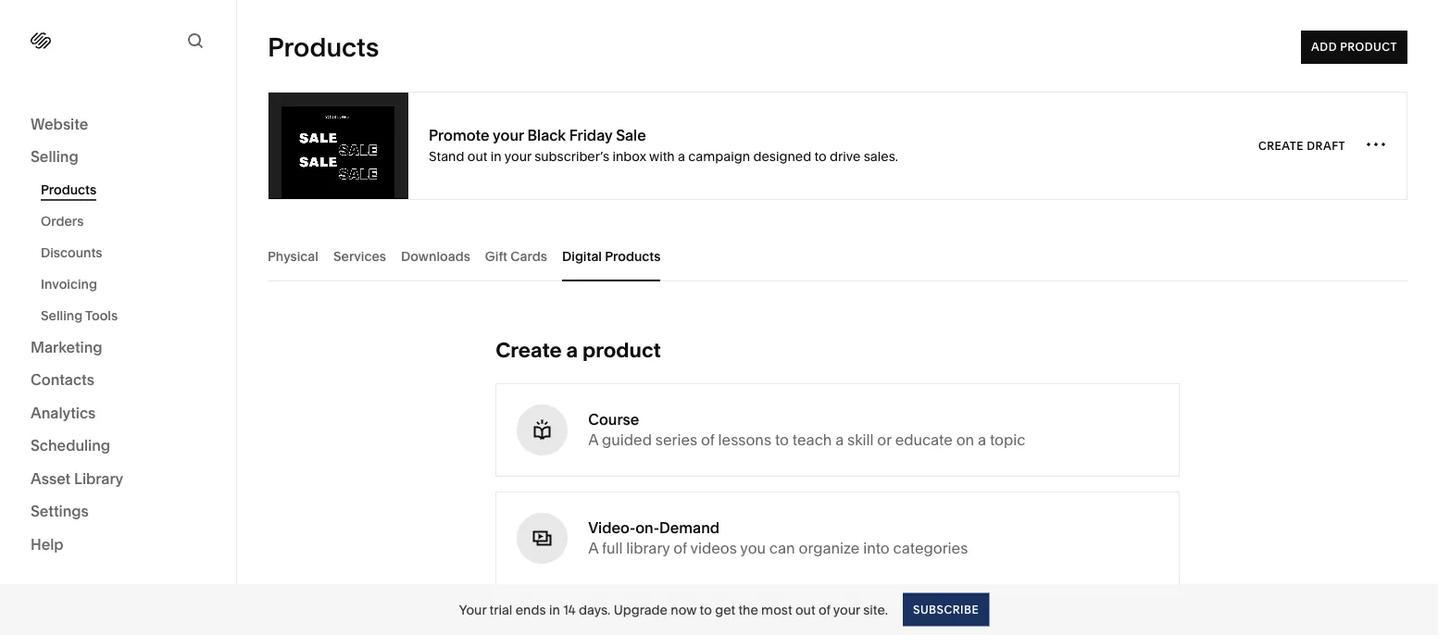 Task type: vqa. For each thing, say whether or not it's contained in the screenshot.
Engagement link
no



Task type: describe. For each thing, give the bounding box(es) containing it.
out inside promote your black friday sale stand out in your subscriber's inbox with a campaign designed to drive sales.
[[467, 148, 487, 164]]

sales.
[[864, 148, 898, 164]]

can
[[769, 539, 795, 557]]

into
[[863, 539, 890, 557]]

most
[[761, 602, 792, 618]]

settings link
[[31, 501, 206, 523]]

videos
[[690, 539, 737, 557]]

teach
[[792, 431, 832, 449]]

categories
[[893, 539, 968, 557]]

library
[[74, 469, 123, 488]]

add product
[[1311, 40, 1397, 54]]

2 vertical spatial of
[[818, 602, 830, 618]]

subscribe
[[913, 603, 979, 616]]

now
[[671, 602, 697, 618]]

create for create draft
[[1258, 139, 1304, 152]]

stand
[[429, 148, 464, 164]]

subscriber's
[[534, 148, 609, 164]]

asset
[[31, 469, 71, 488]]

with
[[649, 148, 675, 164]]

designed
[[753, 148, 811, 164]]

create draft button
[[1258, 129, 1345, 163]]

discounts
[[41, 245, 102, 261]]

skill
[[847, 431, 874, 449]]

downloads button
[[401, 231, 470, 281]]

analytics link
[[31, 403, 206, 425]]

site.
[[863, 602, 888, 618]]

scheduling
[[31, 437, 110, 455]]

a inside course a guided series of lessons to teach a skill or educate on a topic
[[588, 431, 598, 449]]

digital
[[562, 248, 602, 264]]

course
[[588, 411, 639, 429]]

help
[[31, 535, 64, 553]]

cards
[[511, 248, 547, 264]]

discounts link
[[41, 237, 216, 269]]

physical button
[[268, 231, 318, 281]]

website link
[[31, 114, 206, 136]]

digital products
[[562, 248, 661, 264]]

add product button
[[1301, 31, 1407, 64]]

scheduling link
[[31, 436, 206, 457]]

1 horizontal spatial out
[[795, 602, 815, 618]]

promote your black friday sale stand out in your subscriber's inbox with a campaign designed to drive sales.
[[429, 126, 898, 164]]

orders
[[41, 213, 84, 229]]

your
[[459, 602, 486, 618]]

inbox
[[612, 148, 646, 164]]

create draft
[[1258, 139, 1345, 152]]

gift cards button
[[485, 231, 547, 281]]

contacts link
[[31, 370, 206, 392]]

add
[[1311, 40, 1337, 54]]

ends
[[515, 602, 546, 618]]

settings
[[31, 502, 89, 520]]

lessons
[[718, 431, 771, 449]]

get
[[715, 602, 735, 618]]

a inside video-on-demand a full library of videos you can organize into categories
[[588, 539, 598, 557]]

video-on-demand a full library of videos you can organize into categories
[[588, 519, 968, 557]]

contacts
[[31, 371, 94, 389]]

services button
[[333, 231, 386, 281]]

asset library
[[31, 469, 123, 488]]

tools
[[85, 308, 118, 324]]

product
[[1340, 40, 1397, 54]]

14
[[563, 602, 576, 618]]

create a product
[[496, 338, 661, 363]]

a left the product
[[566, 338, 578, 363]]

selling tools
[[41, 308, 118, 324]]

upgrade
[[614, 602, 668, 618]]

promote
[[429, 126, 489, 144]]

educate
[[895, 431, 953, 449]]

1 vertical spatial in
[[549, 602, 560, 618]]

of inside video-on-demand a full library of videos you can organize into categories
[[673, 539, 687, 557]]

marketing
[[31, 338, 102, 356]]

products link
[[41, 174, 216, 206]]

days.
[[579, 602, 611, 618]]

campaign
[[688, 148, 750, 164]]

selling link
[[31, 147, 206, 169]]

to inside course a guided series of lessons to teach a skill or educate on a topic
[[775, 431, 789, 449]]

services
[[333, 248, 386, 264]]

full
[[602, 539, 623, 557]]

a right on
[[978, 431, 986, 449]]



Task type: locate. For each thing, give the bounding box(es) containing it.
2 horizontal spatial of
[[818, 602, 830, 618]]

2 a from the top
[[588, 539, 598, 557]]

2 vertical spatial to
[[700, 602, 712, 618]]

or
[[877, 431, 892, 449]]

to
[[814, 148, 827, 164], [775, 431, 789, 449], [700, 602, 712, 618]]

out right most
[[795, 602, 815, 618]]

downloads
[[401, 248, 470, 264]]

of right most
[[818, 602, 830, 618]]

selling for selling
[[31, 148, 78, 166]]

1 vertical spatial create
[[496, 338, 562, 363]]

topic
[[990, 431, 1025, 449]]

1 horizontal spatial of
[[701, 431, 715, 449]]

to left teach
[[775, 431, 789, 449]]

0 vertical spatial a
[[588, 431, 598, 449]]

a left skill
[[835, 431, 844, 449]]

series
[[655, 431, 697, 449]]

0 vertical spatial in
[[491, 148, 502, 164]]

invoicing link
[[41, 269, 216, 300]]

0 vertical spatial of
[[701, 431, 715, 449]]

0 horizontal spatial products
[[41, 182, 96, 198]]

on-
[[635, 519, 659, 537]]

of
[[701, 431, 715, 449], [673, 539, 687, 557], [818, 602, 830, 618]]

to left drive
[[814, 148, 827, 164]]

selling
[[31, 148, 78, 166], [41, 308, 83, 324]]

asset library link
[[31, 469, 206, 490]]

1 vertical spatial out
[[795, 602, 815, 618]]

product
[[582, 338, 661, 363]]

guided
[[602, 431, 652, 449]]

create for create a product
[[496, 338, 562, 363]]

0 vertical spatial out
[[467, 148, 487, 164]]

0 vertical spatial create
[[1258, 139, 1304, 152]]

0 horizontal spatial of
[[673, 539, 687, 557]]

0 vertical spatial to
[[814, 148, 827, 164]]

trial
[[489, 602, 512, 618]]

1 horizontal spatial in
[[549, 602, 560, 618]]

1 vertical spatial of
[[673, 539, 687, 557]]

help link
[[31, 534, 64, 555]]

create
[[1258, 139, 1304, 152], [496, 338, 562, 363]]

a inside promote your black friday sale stand out in your subscriber's inbox with a campaign designed to drive sales.
[[678, 148, 685, 164]]

in inside promote your black friday sale stand out in your subscriber's inbox with a campaign designed to drive sales.
[[491, 148, 502, 164]]

2 horizontal spatial products
[[605, 248, 661, 264]]

physical
[[268, 248, 318, 264]]

0 vertical spatial selling
[[31, 148, 78, 166]]

selling tools link
[[41, 300, 216, 331]]

1 horizontal spatial to
[[775, 431, 789, 449]]

video-
[[588, 519, 635, 537]]

your trial ends in 14 days. upgrade now to get the most out of your site.
[[459, 602, 888, 618]]

gift
[[485, 248, 507, 264]]

in right stand at left
[[491, 148, 502, 164]]

a left full
[[588, 539, 598, 557]]

invoicing
[[41, 276, 97, 292]]

black
[[527, 126, 566, 144]]

selling down website at the top of the page
[[31, 148, 78, 166]]

sale
[[616, 126, 646, 144]]

gift cards
[[485, 248, 547, 264]]

your left site.
[[833, 602, 860, 618]]

1 vertical spatial products
[[41, 182, 96, 198]]

of right series at the bottom left of page
[[701, 431, 715, 449]]

1 vertical spatial selling
[[41, 308, 83, 324]]

create inside button
[[1258, 139, 1304, 152]]

products inside button
[[605, 248, 661, 264]]

a
[[678, 148, 685, 164], [566, 338, 578, 363], [835, 431, 844, 449], [978, 431, 986, 449]]

0 horizontal spatial create
[[496, 338, 562, 363]]

digital products button
[[562, 231, 661, 281]]

organize
[[799, 539, 860, 557]]

the
[[738, 602, 758, 618]]

a down course
[[588, 431, 598, 449]]

draft
[[1307, 139, 1345, 152]]

selling inside 'link'
[[31, 148, 78, 166]]

in
[[491, 148, 502, 164], [549, 602, 560, 618]]

products
[[268, 31, 379, 63], [41, 182, 96, 198], [605, 248, 661, 264]]

2 horizontal spatial to
[[814, 148, 827, 164]]

1 vertical spatial to
[[775, 431, 789, 449]]

library
[[626, 539, 670, 557]]

0 horizontal spatial to
[[700, 602, 712, 618]]

of down demand
[[673, 539, 687, 557]]

1 vertical spatial a
[[588, 539, 598, 557]]

you
[[740, 539, 766, 557]]

a
[[588, 431, 598, 449], [588, 539, 598, 557]]

orders link
[[41, 206, 216, 237]]

selling up marketing
[[41, 308, 83, 324]]

2 vertical spatial products
[[605, 248, 661, 264]]

0 horizontal spatial out
[[467, 148, 487, 164]]

website
[[31, 115, 88, 133]]

course a guided series of lessons to teach a skill or educate on a topic
[[588, 411, 1025, 449]]

1 a from the top
[[588, 431, 598, 449]]

tab list
[[268, 231, 1407, 281]]

1 horizontal spatial create
[[1258, 139, 1304, 152]]

tab list containing physical
[[268, 231, 1407, 281]]

your
[[493, 126, 524, 144], [504, 148, 531, 164], [833, 602, 860, 618]]

demand
[[659, 519, 720, 537]]

selling for selling tools
[[41, 308, 83, 324]]

1 vertical spatial your
[[504, 148, 531, 164]]

in left '14'
[[549, 602, 560, 618]]

out down promote
[[467, 148, 487, 164]]

0 horizontal spatial in
[[491, 148, 502, 164]]

your down black
[[504, 148, 531, 164]]

subscribe button
[[903, 593, 989, 626]]

2 vertical spatial your
[[833, 602, 860, 618]]

0 vertical spatial your
[[493, 126, 524, 144]]

marketing link
[[31, 337, 206, 359]]

your left black
[[493, 126, 524, 144]]

1 horizontal spatial products
[[268, 31, 379, 63]]

friday
[[569, 126, 612, 144]]

analytics
[[31, 404, 96, 422]]

of inside course a guided series of lessons to teach a skill or educate on a topic
[[701, 431, 715, 449]]

0 vertical spatial products
[[268, 31, 379, 63]]

on
[[956, 431, 974, 449]]

a right "with"
[[678, 148, 685, 164]]

to left the get
[[700, 602, 712, 618]]

drive
[[830, 148, 861, 164]]

to inside promote your black friday sale stand out in your subscriber's inbox with a campaign designed to drive sales.
[[814, 148, 827, 164]]



